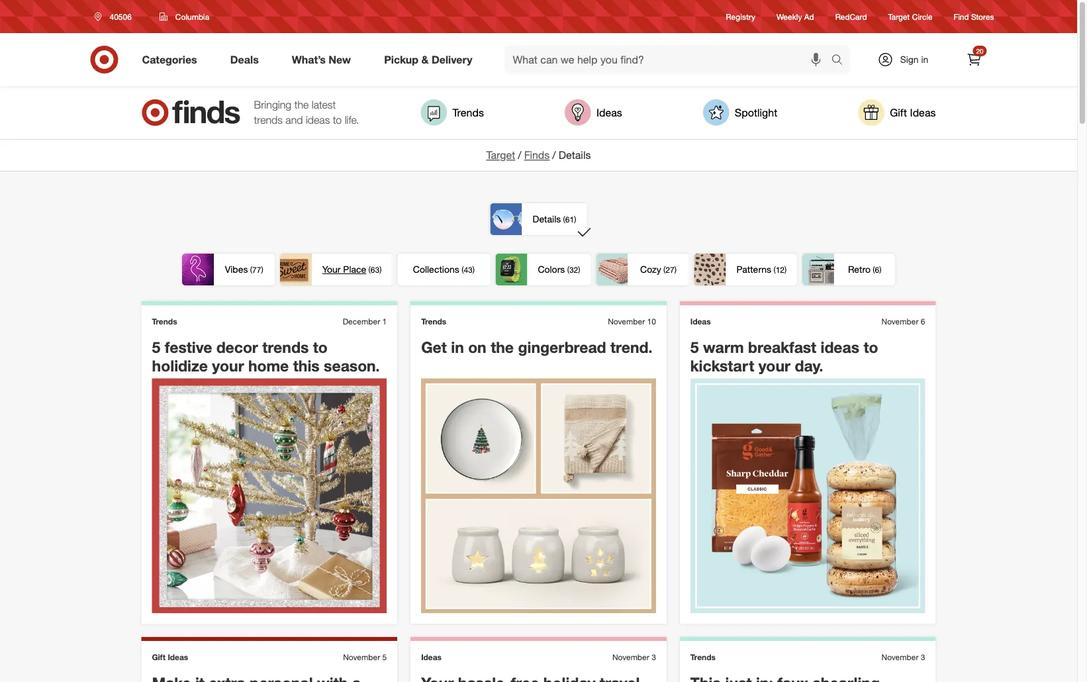 Task type: locate. For each thing, give the bounding box(es) containing it.
finds
[[524, 149, 550, 162]]

2 your from the left
[[759, 357, 791, 375]]

0 vertical spatial details
[[559, 149, 591, 162]]

0 horizontal spatial your
[[212, 357, 244, 375]]

( inside collections ( 43 )
[[462, 265, 464, 275]]

( inside colors ( 32 )
[[567, 265, 569, 275]]

)
[[574, 214, 576, 224], [261, 265, 263, 275], [380, 265, 382, 275], [473, 265, 475, 275], [578, 265, 580, 275], [675, 265, 677, 275], [785, 265, 787, 275], [880, 265, 882, 275]]

0 vertical spatial the
[[294, 98, 309, 111]]

deals link
[[219, 45, 275, 74]]

trends for december 1
[[152, 316, 177, 326]]

1 vertical spatial the
[[491, 338, 514, 356]]

) right retro
[[880, 265, 882, 275]]

collections
[[413, 263, 459, 275]]

november 3
[[612, 652, 656, 662], [882, 652, 925, 662]]

0 horizontal spatial 6
[[875, 265, 880, 275]]

your for home
[[212, 357, 244, 375]]

( right vibes
[[250, 265, 252, 275]]

2 november 3 from the left
[[882, 652, 925, 662]]

weekly ad
[[777, 12, 814, 21]]

1 horizontal spatial target
[[888, 12, 910, 21]]

) inside collections ( 43 )
[[473, 265, 475, 275]]

registry
[[726, 12, 756, 21]]

1 horizontal spatial gift ideas
[[890, 106, 936, 119]]

) right vibes
[[261, 265, 263, 275]]

target left finds link
[[486, 149, 515, 162]]

77
[[252, 265, 261, 275]]

to
[[333, 114, 342, 126], [313, 338, 328, 356], [864, 338, 878, 356]]

the
[[294, 98, 309, 111], [491, 338, 514, 356]]

colors
[[538, 263, 565, 275]]

details
[[559, 149, 591, 162], [533, 213, 561, 225]]

1 horizontal spatial ideas
[[821, 338, 860, 356]]

your down breakfast
[[759, 357, 791, 375]]

( inside vibes ( 77 )
[[250, 265, 252, 275]]

5 inside 5 festive decor trends to holidize your home this season.
[[152, 338, 160, 356]]

) up the 32
[[574, 214, 576, 224]]

1 vertical spatial trends
[[262, 338, 309, 356]]

0 horizontal spatial /
[[518, 149, 522, 162]]

ideas
[[597, 106, 622, 119], [910, 106, 936, 119], [691, 316, 711, 326], [168, 652, 188, 662], [421, 652, 442, 662]]

1 november 3 from the left
[[612, 652, 656, 662]]

1 3 from the left
[[652, 652, 656, 662]]

weekly
[[777, 12, 802, 21]]

( inside patterns ( 12 )
[[774, 265, 776, 275]]

the up and
[[294, 98, 309, 111]]

details right finds on the top of the page
[[559, 149, 591, 162]]

0 horizontal spatial the
[[294, 98, 309, 111]]

0 vertical spatial 6
[[875, 265, 880, 275]]

3
[[652, 652, 656, 662], [921, 652, 925, 662]]

1 vertical spatial target
[[486, 149, 515, 162]]

) for vibes
[[261, 265, 263, 275]]

2 / from the left
[[553, 149, 556, 162]]

search
[[825, 54, 857, 67]]

gift
[[890, 106, 907, 119], [152, 652, 166, 662]]

in left on
[[451, 338, 464, 356]]

( inside retro ( 6 )
[[873, 265, 875, 275]]

) right the cozy
[[675, 265, 677, 275]]

) inside retro ( 6 )
[[880, 265, 882, 275]]

place
[[343, 263, 366, 275]]

ideas inside bringing the latest trends and ideas to life.
[[306, 114, 330, 126]]

0 horizontal spatial november 3
[[612, 652, 656, 662]]

0 horizontal spatial 3
[[652, 652, 656, 662]]

0 horizontal spatial ideas
[[306, 114, 330, 126]]

1 horizontal spatial your
[[759, 357, 791, 375]]

) right the "patterns"
[[785, 265, 787, 275]]

target circle link
[[888, 11, 933, 22]]

/
[[518, 149, 522, 162], [553, 149, 556, 162]]

2 3 from the left
[[921, 652, 925, 662]]

0 horizontal spatial target
[[486, 149, 515, 162]]

trends up the home
[[262, 338, 309, 356]]

5 for 5 festive decor trends to holidize your home this season.
[[152, 338, 160, 356]]

) inside vibes ( 77 )
[[261, 265, 263, 275]]

find stores
[[954, 12, 994, 21]]

) right the colors
[[578, 265, 580, 275]]

bringing the latest trends and ideas to life.
[[254, 98, 359, 126]]

ideas inside 5 warm breakfast ideas to kickstart your day.
[[821, 338, 860, 356]]

in
[[921, 54, 929, 65], [451, 338, 464, 356]]

( right the "patterns"
[[774, 265, 776, 275]]

) inside patterns ( 12 )
[[785, 265, 787, 275]]

colors ( 32 )
[[538, 263, 580, 275]]

0 vertical spatial gift ideas
[[890, 106, 936, 119]]

) inside details ( 61 )
[[574, 214, 576, 224]]

in right sign
[[921, 54, 929, 65]]

1 vertical spatial ideas
[[821, 338, 860, 356]]

what's new link
[[281, 45, 368, 74]]

1 horizontal spatial the
[[491, 338, 514, 356]]

sign in
[[900, 54, 929, 65]]

) for details
[[574, 214, 576, 224]]

in inside sign in link
[[921, 54, 929, 65]]

patterns
[[737, 263, 772, 275]]

1 horizontal spatial 3
[[921, 652, 925, 662]]

ideas inside gift ideas link
[[910, 106, 936, 119]]

to for 5 festive decor trends to holidize your home this season.
[[313, 338, 328, 356]]

0 horizontal spatial in
[[451, 338, 464, 356]]

0 horizontal spatial gift
[[152, 652, 166, 662]]

) inside colors ( 32 )
[[578, 265, 580, 275]]

) for patterns
[[785, 265, 787, 275]]

( inside your place ( 63 )
[[369, 265, 371, 275]]

decor
[[216, 338, 258, 356]]

) for retro
[[880, 265, 882, 275]]

0 horizontal spatial to
[[313, 338, 328, 356]]

1 vertical spatial in
[[451, 338, 464, 356]]

details left 61
[[533, 213, 561, 225]]

) right collections on the left
[[473, 265, 475, 275]]

( inside details ( 61 )
[[563, 214, 565, 224]]

0 horizontal spatial gift ideas
[[152, 652, 188, 662]]

0 vertical spatial trends
[[254, 114, 283, 126]]

) for cozy
[[675, 265, 677, 275]]

( right place
[[369, 265, 371, 275]]

trends for to
[[262, 338, 309, 356]]

( inside cozy ( 27 )
[[664, 265, 666, 275]]

to inside 5 warm breakfast ideas to kickstart your day.
[[864, 338, 878, 356]]

1 horizontal spatial 5
[[382, 652, 387, 662]]

ideas up the day.
[[821, 338, 860, 356]]

5 inside 5 warm breakfast ideas to kickstart your day.
[[691, 338, 699, 356]]

trends
[[254, 114, 283, 126], [262, 338, 309, 356]]

ideas link
[[565, 99, 622, 126]]

( right collections on the left
[[462, 265, 464, 275]]

find
[[954, 12, 969, 21]]

) right place
[[380, 265, 382, 275]]

2 horizontal spatial 5
[[691, 338, 699, 356]]

0 vertical spatial gift
[[890, 106, 907, 119]]

0 horizontal spatial 5
[[152, 338, 160, 356]]

target
[[888, 12, 910, 21], [486, 149, 515, 162]]

0 vertical spatial in
[[921, 54, 929, 65]]

20 link
[[960, 45, 989, 74]]

0 vertical spatial target
[[888, 12, 910, 21]]

1 your from the left
[[212, 357, 244, 375]]

3 for ideas
[[652, 652, 656, 662]]

trends inside 5 festive decor trends to holidize your home this season.
[[262, 338, 309, 356]]

What can we help you find? suggestions appear below search field
[[505, 45, 835, 74]]

get
[[421, 338, 447, 356]]

patterns ( 12 )
[[737, 263, 787, 275]]

) inside cozy ( 27 )
[[675, 265, 677, 275]]

( for patterns
[[774, 265, 776, 275]]

what's
[[292, 53, 326, 66]]

32
[[569, 265, 578, 275]]

1 horizontal spatial 6
[[921, 316, 925, 326]]

trends for and
[[254, 114, 283, 126]]

1 horizontal spatial november 3
[[882, 652, 925, 662]]

6 inside retro ( 6 )
[[875, 265, 880, 275]]

details ( 61 )
[[533, 213, 576, 225]]

1 horizontal spatial in
[[921, 54, 929, 65]]

( right the cozy
[[664, 265, 666, 275]]

0 vertical spatial ideas
[[306, 114, 330, 126]]

your inside 5 warm breakfast ideas to kickstart your day.
[[759, 357, 791, 375]]

and
[[286, 114, 303, 126]]

november 10
[[608, 316, 656, 326]]

november 3 for trends
[[882, 652, 925, 662]]

(
[[563, 214, 565, 224], [250, 265, 252, 275], [369, 265, 371, 275], [462, 265, 464, 275], [567, 265, 569, 275], [664, 265, 666, 275], [774, 265, 776, 275], [873, 265, 875, 275]]

your inside 5 festive decor trends to holidize your home this season.
[[212, 357, 244, 375]]

43
[[464, 265, 473, 275]]

1 horizontal spatial to
[[333, 114, 342, 126]]

1 horizontal spatial /
[[553, 149, 556, 162]]

( up colors ( 32 ) on the top of the page
[[563, 214, 565, 224]]

gift ideas
[[890, 106, 936, 119], [152, 652, 188, 662]]

to inside bringing the latest trends and ideas to life.
[[333, 114, 342, 126]]

( for vibes
[[250, 265, 252, 275]]

5 warm breakfast ideas to kickstart your day. image
[[691, 378, 925, 613]]

2 horizontal spatial to
[[864, 338, 878, 356]]

december
[[343, 316, 380, 326]]

/ left finds link
[[518, 149, 522, 162]]

trends inside bringing the latest trends and ideas to life.
[[254, 114, 283, 126]]

cozy
[[640, 263, 661, 275]]

your
[[212, 357, 244, 375], [759, 357, 791, 375]]

collections ( 43 )
[[413, 263, 475, 275]]

( right retro
[[873, 265, 875, 275]]

trends down the bringing
[[254, 114, 283, 126]]

target circle
[[888, 12, 933, 21]]

sign in link
[[867, 45, 949, 74]]

trends
[[453, 106, 484, 119], [152, 316, 177, 326], [421, 316, 447, 326], [691, 652, 716, 662]]

your down decor
[[212, 357, 244, 375]]

to for 5 warm breakfast ideas to kickstart your day.
[[864, 338, 878, 356]]

to inside 5 festive decor trends to holidize your home this season.
[[313, 338, 328, 356]]

circle
[[912, 12, 933, 21]]

stores
[[971, 12, 994, 21]]

ideas down 'latest'
[[306, 114, 330, 126]]

( right the colors
[[567, 265, 569, 275]]

the right on
[[491, 338, 514, 356]]

search button
[[825, 45, 857, 77]]

trends for november 10
[[421, 316, 447, 326]]

) for collections
[[473, 265, 475, 275]]

ideas
[[306, 114, 330, 126], [821, 338, 860, 356]]

november
[[608, 316, 645, 326], [882, 316, 919, 326], [343, 652, 380, 662], [612, 652, 650, 662], [882, 652, 919, 662]]

target left circle
[[888, 12, 910, 21]]

redcard link
[[836, 11, 867, 22]]

/ right finds link
[[553, 149, 556, 162]]



Task type: describe. For each thing, give the bounding box(es) containing it.
columbia button
[[151, 5, 218, 28]]

63
[[371, 265, 380, 275]]

weekly ad link
[[777, 11, 814, 22]]

40506
[[110, 12, 132, 22]]

ad
[[804, 12, 814, 21]]

home
[[248, 357, 289, 375]]

gingerbread
[[518, 338, 606, 356]]

1 vertical spatial gift ideas
[[152, 652, 188, 662]]

day.
[[795, 357, 823, 375]]

40506 button
[[86, 5, 146, 28]]

target for target circle
[[888, 12, 910, 21]]

december 1
[[343, 316, 387, 326]]

61
[[565, 214, 574, 224]]

your for day.
[[759, 357, 791, 375]]

november 6
[[882, 316, 925, 326]]

warm
[[703, 338, 744, 356]]

spotlight link
[[703, 99, 778, 126]]

( for retro
[[873, 265, 875, 275]]

delivery
[[432, 53, 473, 66]]

bringing
[[254, 98, 292, 111]]

columbia
[[175, 12, 209, 22]]

find stores link
[[954, 11, 994, 22]]

on
[[468, 338, 487, 356]]

finds link
[[524, 149, 550, 162]]

12
[[776, 265, 785, 275]]

( for collections
[[462, 265, 464, 275]]

life.
[[345, 114, 359, 126]]

target link
[[486, 149, 515, 162]]

trend.
[[611, 338, 653, 356]]

categories link
[[131, 45, 214, 74]]

retro
[[848, 263, 871, 275]]

20
[[976, 47, 984, 55]]

5 for 5 warm breakfast ideas to kickstart your day.
[[691, 338, 699, 356]]

vibes
[[225, 263, 248, 275]]

registry link
[[726, 11, 756, 22]]

festive
[[165, 338, 212, 356]]

3 for trends
[[921, 652, 925, 662]]

this
[[293, 357, 320, 375]]

pickup
[[384, 53, 419, 66]]

in for sign
[[921, 54, 929, 65]]

1 horizontal spatial gift
[[890, 106, 907, 119]]

kickstart
[[691, 357, 754, 375]]

pickup & delivery
[[384, 53, 473, 66]]

season.
[[324, 357, 380, 375]]

breakfast
[[748, 338, 817, 356]]

your
[[322, 263, 341, 275]]

5 festive decor trends to holidize your home this season.
[[152, 338, 380, 375]]

holidize
[[152, 357, 208, 375]]

) for colors
[[578, 265, 580, 275]]

&
[[422, 53, 429, 66]]

ideas inside the ideas link
[[597, 106, 622, 119]]

( for cozy
[[664, 265, 666, 275]]

get in on the gingerbread trend.
[[421, 338, 653, 356]]

spotlight
[[735, 106, 778, 119]]

trends for november 3
[[691, 652, 716, 662]]

27
[[666, 265, 675, 275]]

retro ( 6 )
[[848, 263, 882, 275]]

1
[[382, 316, 387, 326]]

5 warm breakfast ideas to kickstart your day.
[[691, 338, 878, 375]]

1 vertical spatial details
[[533, 213, 561, 225]]

in for get
[[451, 338, 464, 356]]

cozy ( 27 )
[[640, 263, 677, 275]]

target / finds / details
[[486, 149, 591, 162]]

your place ( 63 )
[[322, 263, 382, 275]]

target for target / finds / details
[[486, 149, 515, 162]]

the inside bringing the latest trends and ideas to life.
[[294, 98, 309, 111]]

10
[[647, 316, 656, 326]]

1 vertical spatial gift
[[152, 652, 166, 662]]

trends link
[[421, 99, 484, 126]]

1 vertical spatial 6
[[921, 316, 925, 326]]

get in on the gingerbread trend. image
[[421, 378, 656, 613]]

pickup & delivery link
[[373, 45, 489, 74]]

gift ideas link
[[858, 99, 936, 126]]

sign
[[900, 54, 919, 65]]

deals
[[230, 53, 259, 66]]

november 5
[[343, 652, 387, 662]]

new
[[329, 53, 351, 66]]

what's new
[[292, 53, 351, 66]]

target finds image
[[141, 99, 241, 126]]

) inside your place ( 63 )
[[380, 265, 382, 275]]

categories
[[142, 53, 197, 66]]

vibes ( 77 )
[[225, 263, 263, 275]]

november 3 for ideas
[[612, 652, 656, 662]]

redcard
[[836, 12, 867, 21]]

( for colors
[[567, 265, 569, 275]]

latest
[[312, 98, 336, 111]]

5 festive decor trends to holidize your home this season. image
[[152, 378, 387, 613]]

1 / from the left
[[518, 149, 522, 162]]

( for details
[[563, 214, 565, 224]]



Task type: vqa. For each thing, say whether or not it's contained in the screenshot.


